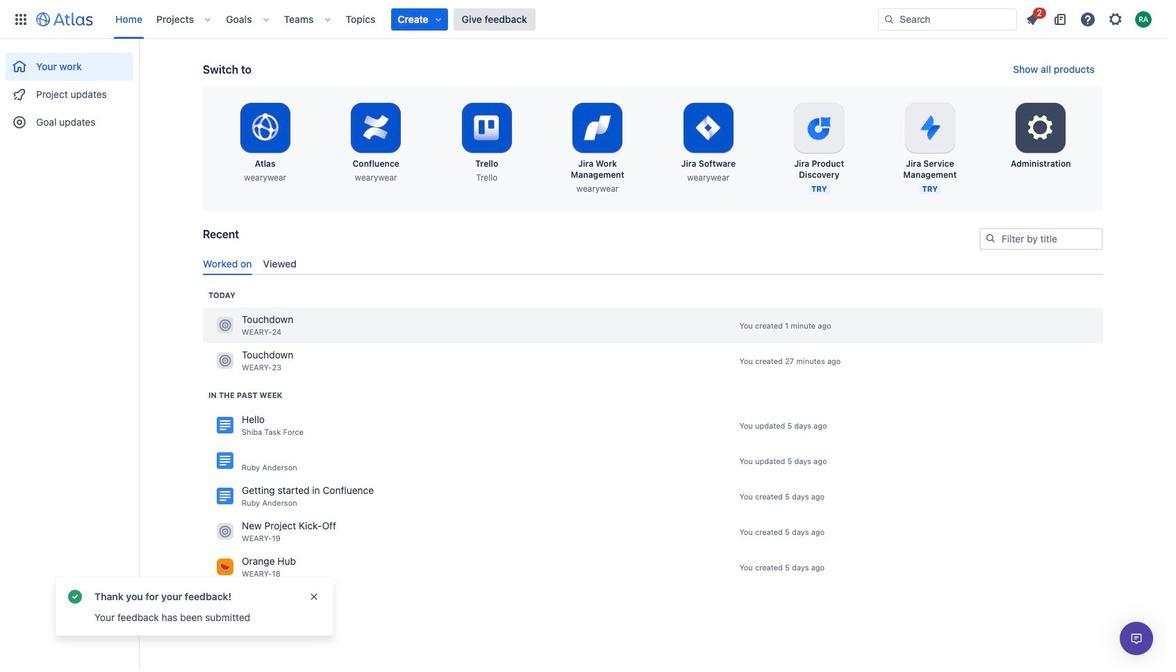 Task type: describe. For each thing, give the bounding box(es) containing it.
1 horizontal spatial settings image
[[1108, 11, 1125, 27]]

townsquare image
[[217, 559, 234, 576]]

confluence image
[[217, 453, 234, 469]]

dismiss image
[[309, 592, 320, 603]]

1 townsquare image from the top
[[217, 317, 234, 334]]

2 townsquare image from the top
[[217, 353, 234, 369]]

1 confluence image from the top
[[217, 417, 234, 434]]

2 confluence image from the top
[[217, 488, 234, 505]]

switch to... image
[[13, 11, 29, 27]]

open intercom messenger image
[[1129, 631, 1146, 647]]



Task type: locate. For each thing, give the bounding box(es) containing it.
group
[[6, 39, 133, 140]]

heading
[[209, 290, 236, 301], [209, 390, 283, 401]]

confluence image down confluence image
[[217, 488, 234, 505]]

1 heading from the top
[[209, 290, 236, 301]]

banner
[[0, 0, 1168, 39]]

settings image
[[1108, 11, 1125, 27], [1025, 111, 1058, 145]]

1 vertical spatial settings image
[[1025, 111, 1058, 145]]

top element
[[8, 0, 879, 39]]

2 vertical spatial townsquare image
[[217, 524, 234, 540]]

search image
[[986, 233, 997, 244]]

1 vertical spatial confluence image
[[217, 488, 234, 505]]

1 vertical spatial townsquare image
[[217, 353, 234, 369]]

0 vertical spatial confluence image
[[217, 417, 234, 434]]

account image
[[1136, 11, 1153, 27]]

confluence image up confluence image
[[217, 417, 234, 434]]

2 heading from the top
[[209, 390, 283, 401]]

None search field
[[879, 8, 1018, 30]]

confluence image
[[217, 417, 234, 434], [217, 488, 234, 505]]

tab list
[[197, 252, 1110, 275]]

townsquare image
[[217, 317, 234, 334], [217, 353, 234, 369], [217, 524, 234, 540]]

help image
[[1080, 11, 1097, 27]]

search image
[[884, 14, 895, 25]]

0 vertical spatial heading
[[209, 290, 236, 301]]

1 vertical spatial heading
[[209, 390, 283, 401]]

0 horizontal spatial settings image
[[1025, 111, 1058, 145]]

Filter by title field
[[982, 229, 1103, 249]]

3 townsquare image from the top
[[217, 524, 234, 540]]

0 vertical spatial townsquare image
[[217, 317, 234, 334]]

Search field
[[879, 8, 1018, 30]]

0 vertical spatial settings image
[[1108, 11, 1125, 27]]



Task type: vqa. For each thing, say whether or not it's contained in the screenshot.
ADD A FOLLOWER icon
no



